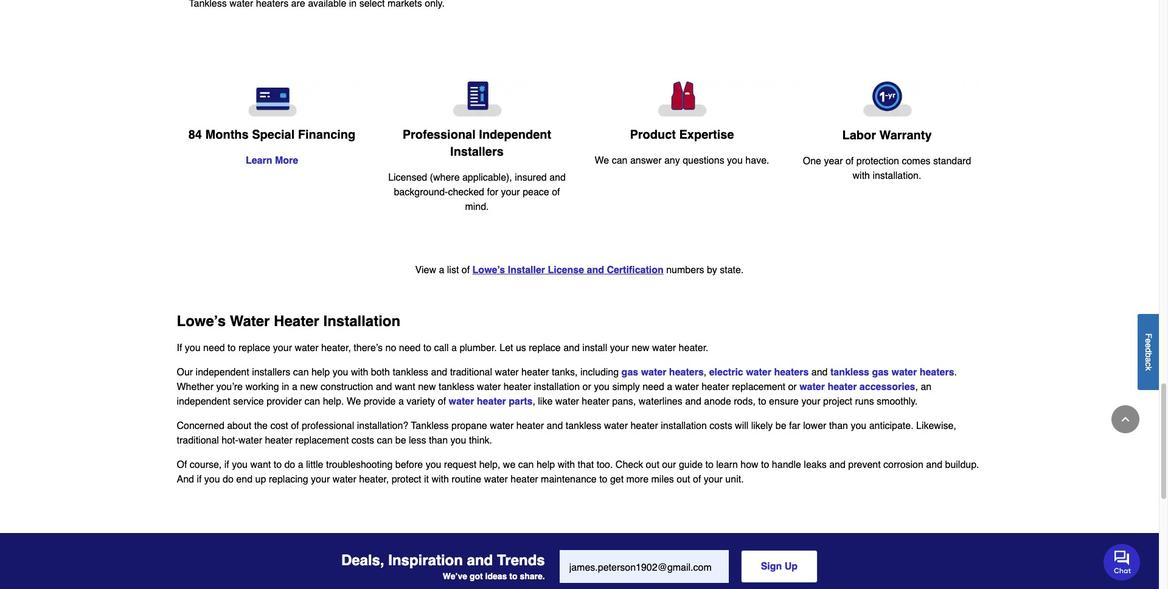 Task type: vqa. For each thing, say whether or not it's contained in the screenshot.
the Store inside View Store Details link
no



Task type: locate. For each thing, give the bounding box(es) containing it.
you
[[728, 156, 743, 166], [185, 343, 201, 354], [333, 367, 348, 378], [594, 382, 610, 393], [851, 421, 867, 432], [451, 436, 466, 447], [232, 460, 248, 471], [426, 460, 442, 471], [204, 475, 220, 485]]

if
[[224, 460, 229, 471], [197, 475, 202, 485]]

help.
[[323, 397, 344, 408]]

0 horizontal spatial lowe's
[[177, 313, 226, 330]]

your right for
[[501, 187, 520, 198]]

0 horizontal spatial replacement
[[295, 436, 349, 447]]

installers
[[252, 367, 291, 378]]

of right peace
[[552, 187, 560, 198]]

84
[[189, 128, 202, 142]]

0 vertical spatial traditional
[[450, 367, 492, 378]]

it
[[424, 475, 429, 485]]

water down the pans,
[[604, 421, 628, 432]]

tankless inside the concerned about the cost of professional installation? tankless propane water heater and tankless water heater installation costs will likely be far lower than you anticipate. likewise, traditional hot-water heater replacement costs can be less than you think.
[[566, 421, 602, 432]]

out left our
[[646, 460, 660, 471]]

1 vertical spatial out
[[677, 475, 691, 485]]

we've
[[443, 572, 468, 581]]

replace right the us
[[529, 343, 561, 354]]

of inside of course, if you want to do a little troubleshooting before you request help, we can help with that too. check out our guide to learn how to handle leaks and prevent corrosion and buildup. and if you do end up replacing your water heater, protect it with routine water heater maintenance to get more miles out of your unit.
[[693, 475, 701, 485]]

we left answer
[[595, 156, 609, 166]]

1 vertical spatial lowe's
[[177, 313, 226, 330]]

heater
[[522, 367, 549, 378], [504, 382, 531, 393], [702, 382, 730, 393], [828, 382, 857, 393], [477, 397, 506, 408], [582, 397, 610, 408], [517, 421, 544, 432], [631, 421, 659, 432], [265, 436, 293, 447], [511, 475, 539, 485]]

1 horizontal spatial installation
[[661, 421, 707, 432]]

replacing
[[269, 475, 308, 485]]

likewise,
[[917, 421, 957, 432]]

water heater parts , like water heater pans, waterlines and anode rods, to ensure your project runs smoothly.
[[449, 397, 918, 408]]

traditional down plumber.
[[450, 367, 492, 378]]

water up think.
[[490, 421, 514, 432]]

lowe's up if on the bottom of the page
[[177, 313, 226, 330]]

there's
[[354, 343, 383, 354]]

and right leaks
[[830, 460, 846, 471]]

construction
[[321, 382, 373, 393]]

water up gas water heaters 'link'
[[653, 343, 676, 354]]

a
[[439, 265, 445, 276], [452, 343, 457, 354], [1144, 357, 1154, 362], [292, 382, 298, 393], [667, 382, 673, 393], [399, 397, 404, 408], [298, 460, 304, 471]]

0 vertical spatial than
[[830, 421, 849, 432]]

0 vertical spatial if
[[224, 460, 229, 471]]

, left electric
[[704, 367, 707, 378]]

new right in
[[300, 382, 318, 393]]

heaters up ensure
[[775, 367, 809, 378]]

1 vertical spatial independent
[[177, 397, 230, 408]]

installation down tanks, at the bottom left of page
[[534, 382, 580, 393]]

1 vertical spatial do
[[223, 475, 234, 485]]

1 vertical spatial if
[[197, 475, 202, 485]]

need up waterlines
[[643, 382, 665, 393]]

heater left parts
[[477, 397, 506, 408]]

traditional down the concerned
[[177, 436, 219, 447]]

heater down waterlines
[[631, 421, 659, 432]]

1 vertical spatial installation
[[661, 421, 707, 432]]

installation down water heater parts , like water heater pans, waterlines and anode rods, to ensure your project runs smoothly.
[[661, 421, 707, 432]]

1 vertical spatial heater,
[[359, 475, 389, 485]]

or down "including"
[[583, 382, 592, 393]]

a inside of course, if you want to do a little troubleshooting before you request help, we can help with that too. check out our guide to learn how to handle leaks and prevent corrosion and buildup. and if you do end up replacing your water heater, protect it with routine water heater maintenance to get more miles out of your unit.
[[298, 460, 304, 471]]

plumber.
[[460, 343, 497, 354]]

help up "construction"
[[312, 367, 330, 378]]

0 vertical spatial costs
[[710, 421, 733, 432]]

0 vertical spatial independent
[[196, 367, 249, 378]]

miles
[[652, 475, 674, 485]]

1 heaters from the left
[[670, 367, 704, 378]]

of inside licensed (where applicable), insured and background-checked for your peace of mind.
[[552, 187, 560, 198]]

1 horizontal spatial out
[[677, 475, 691, 485]]

hot-
[[222, 436, 239, 447]]

traditional
[[450, 367, 492, 378], [177, 436, 219, 447]]

heater down we
[[511, 475, 539, 485]]

1 horizontal spatial lowe's
[[473, 265, 505, 276]]

2 heaters from the left
[[775, 367, 809, 378]]

2 horizontal spatial ,
[[916, 382, 919, 393]]

1 horizontal spatial replace
[[529, 343, 561, 354]]

out
[[646, 460, 660, 471], [677, 475, 691, 485]]

think.
[[469, 436, 492, 447]]

water heater accessories link
[[800, 382, 916, 393]]

to right ideas
[[510, 572, 518, 581]]

heater down parts
[[517, 421, 544, 432]]

1 vertical spatial than
[[429, 436, 448, 447]]

can left answer
[[612, 156, 628, 166]]

0 vertical spatial heater,
[[321, 343, 351, 354]]

1 vertical spatial we
[[347, 397, 361, 408]]

1 horizontal spatial replacement
[[732, 382, 786, 393]]

than
[[830, 421, 849, 432], [429, 436, 448, 447]]

c
[[1144, 362, 1154, 366]]

0 vertical spatial ,
[[704, 367, 707, 378]]

f e e d b a c k
[[1144, 333, 1154, 371]]

gas
[[622, 367, 639, 378], [873, 367, 889, 378]]

installer
[[508, 265, 545, 276]]

0 horizontal spatial we
[[347, 397, 361, 408]]

,
[[704, 367, 707, 378], [916, 382, 919, 393], [533, 397, 536, 408]]

want
[[395, 382, 416, 393], [250, 460, 271, 471]]

need right if on the bottom of the page
[[203, 343, 225, 354]]

1 horizontal spatial we
[[595, 156, 609, 166]]

unit.
[[726, 475, 744, 485]]

1 vertical spatial ,
[[916, 382, 919, 393]]

view a list of lowe's installer license and certification numbers by state.
[[416, 265, 744, 276]]

e up b
[[1144, 343, 1154, 348]]

heater inside of course, if you want to do a little troubleshooting before you request help, we can help with that too. check out our guide to learn how to handle leaks and prevent corrosion and buildup. and if you do end up replacing your water heater, protect it with routine water heater maintenance to get more miles out of your unit.
[[511, 475, 539, 485]]

0 vertical spatial lowe's
[[473, 265, 505, 276]]

to up replacing
[[274, 460, 282, 471]]

up
[[785, 562, 798, 573]]

1 horizontal spatial gas
[[873, 367, 889, 378]]

replace
[[239, 343, 271, 354], [529, 343, 561, 354]]

of right 'variety'
[[438, 397, 446, 408]]

0 vertical spatial out
[[646, 460, 660, 471]]

0 vertical spatial help
[[312, 367, 330, 378]]

of inside the concerned about the cost of professional installation? tankless propane water heater and tankless water heater installation costs will likely be far lower than you anticipate. likewise, traditional hot-water heater replacement costs can be less than you think.
[[291, 421, 299, 432]]

chat invite button image
[[1104, 543, 1141, 581]]

gas water heaters link
[[622, 367, 704, 378]]

a up 'k'
[[1144, 357, 1154, 362]]

0 horizontal spatial out
[[646, 460, 660, 471]]

you down 'course,'
[[204, 475, 220, 485]]

can left help.
[[305, 397, 320, 408]]

whether
[[177, 382, 214, 393]]

we
[[595, 156, 609, 166], [347, 397, 361, 408]]

routine
[[452, 475, 482, 485]]

independent down whether
[[177, 397, 230, 408]]

1 vertical spatial help
[[537, 460, 555, 471]]

with
[[853, 170, 870, 181], [351, 367, 369, 378], [558, 460, 575, 471], [432, 475, 449, 485]]

0 horizontal spatial traditional
[[177, 436, 219, 447]]

we can answer any questions you have.
[[595, 156, 770, 166]]

we
[[503, 460, 516, 471]]

tankless up water heater parts link
[[439, 382, 475, 393]]

1 horizontal spatial heater,
[[359, 475, 389, 485]]

deals,
[[341, 552, 384, 569]]

2 horizontal spatial need
[[643, 382, 665, 393]]

independent
[[479, 128, 552, 142]]

0 horizontal spatial want
[[250, 460, 271, 471]]

smoothly.
[[877, 397, 918, 408]]

0 horizontal spatial ,
[[533, 397, 536, 408]]

0 horizontal spatial do
[[223, 475, 234, 485]]

anode
[[705, 397, 732, 408]]

to
[[228, 343, 236, 354], [424, 343, 432, 354], [759, 397, 767, 408], [274, 460, 282, 471], [706, 460, 714, 471], [762, 460, 770, 471], [600, 475, 608, 485], [510, 572, 518, 581]]

0 horizontal spatial if
[[197, 475, 202, 485]]

e up the d
[[1144, 338, 1154, 343]]

with down protection
[[853, 170, 870, 181]]

0 horizontal spatial new
[[300, 382, 318, 393]]

of course, if you want to do a little troubleshooting before you request help, we can help with that too. check out our guide to learn how to handle leaks and prevent corrosion and buildup. and if you do end up replacing your water heater, protect it with routine water heater maintenance to get more miles out of your unit.
[[177, 460, 980, 485]]

your inside licensed (where applicable), insured and background-checked for your peace of mind.
[[501, 187, 520, 198]]

want inside . whether you're working in a new construction and want new tankless water heater installation or you simply need a water heater replacement or
[[395, 382, 416, 393]]

out down 'guide'
[[677, 475, 691, 485]]

anticipate.
[[870, 421, 914, 432]]

0 horizontal spatial replace
[[239, 343, 271, 354]]

1 vertical spatial replacement
[[295, 436, 349, 447]]

a left list
[[439, 265, 445, 276]]

tankless
[[411, 421, 449, 432]]

tankless up that
[[566, 421, 602, 432]]

0 horizontal spatial be
[[396, 436, 406, 447]]

d
[[1144, 348, 1154, 353]]

heater up parts
[[504, 382, 531, 393]]

protect
[[392, 475, 422, 485]]

a left 'variety'
[[399, 397, 404, 408]]

replacement down professional at the left bottom of the page
[[295, 436, 349, 447]]

have.
[[746, 156, 770, 166]]

replacement inside the concerned about the cost of professional installation? tankless propane water heater and tankless water heater installation costs will likely be far lower than you anticipate. likewise, traditional hot-water heater replacement costs can be less than you think.
[[295, 436, 349, 447]]

financing
[[298, 128, 356, 142]]

do left end at left bottom
[[223, 475, 234, 485]]

2 horizontal spatial heaters
[[920, 367, 955, 378]]

cost
[[271, 421, 288, 432]]

a lowe's red vest icon. image
[[590, 82, 775, 117]]

1 horizontal spatial costs
[[710, 421, 733, 432]]

service
[[233, 397, 264, 408]]

new up 'variety'
[[418, 382, 436, 393]]

of right year
[[846, 156, 854, 167]]

credit card icon. image
[[179, 82, 365, 117]]

one
[[803, 156, 822, 167]]

0 vertical spatial we
[[595, 156, 609, 166]]

background-
[[394, 187, 448, 198]]

pans,
[[612, 397, 636, 408]]

water down the
[[239, 436, 262, 447]]

0 vertical spatial replacement
[[732, 382, 786, 393]]

view
[[416, 265, 436, 276]]

before
[[396, 460, 423, 471]]

2 gas from the left
[[873, 367, 889, 378]]

tanks,
[[552, 367, 578, 378]]

0 horizontal spatial heaters
[[670, 367, 704, 378]]

and down both on the bottom left of page
[[376, 382, 392, 393]]

2 horizontal spatial new
[[632, 343, 650, 354]]

0 horizontal spatial costs
[[352, 436, 374, 447]]

course,
[[190, 460, 222, 471]]

1 vertical spatial want
[[250, 460, 271, 471]]

installation inside the concerned about the cost of professional installation? tankless propane water heater and tankless water heater installation costs will likely be far lower than you anticipate. likewise, traditional hot-water heater replacement costs can be less than you think.
[[661, 421, 707, 432]]

install
[[583, 343, 608, 354]]

water up rods,
[[746, 367, 772, 378]]

lower
[[804, 421, 827, 432]]

you inside . whether you're working in a new construction and want new tankless water heater installation or you simply need a water heater replacement or
[[594, 382, 610, 393]]

installation.
[[873, 170, 922, 181]]

we down "construction"
[[347, 397, 361, 408]]

1 horizontal spatial ,
[[704, 367, 707, 378]]

water down . whether you're working in a new construction and want new tankless water heater installation or you simply need a water heater replacement or
[[556, 397, 579, 408]]

more
[[275, 156, 298, 166]]

, an independent service provider can help. we provide a variety of
[[177, 382, 932, 408]]

, left an
[[916, 382, 919, 393]]

can inside , an independent service provider can help. we provide a variety of
[[305, 397, 320, 408]]

can right we
[[518, 460, 534, 471]]

gas up the simply on the bottom right
[[622, 367, 639, 378]]

a down gas water heaters 'link'
[[667, 382, 673, 393]]

heater, down troubleshooting
[[359, 475, 389, 485]]

1 horizontal spatial want
[[395, 382, 416, 393]]

of inside one year of protection comes standard with installation.
[[846, 156, 854, 167]]

electric water heaters link
[[710, 367, 809, 378]]

help up maintenance
[[537, 460, 555, 471]]

and up got
[[467, 552, 493, 569]]

tankless
[[393, 367, 429, 378], [831, 367, 870, 378], [439, 382, 475, 393], [566, 421, 602, 432]]

0 vertical spatial do
[[285, 460, 295, 471]]

water down heater
[[295, 343, 319, 354]]

0 horizontal spatial gas
[[622, 367, 639, 378]]

questions
[[683, 156, 725, 166]]

can inside the concerned about the cost of professional installation? tankless propane water heater and tankless water heater installation costs will likely be far lower than you anticipate. likewise, traditional hot-water heater replacement costs can be less than you think.
[[377, 436, 393, 447]]

be left less
[[396, 436, 406, 447]]

1 vertical spatial traditional
[[177, 436, 219, 447]]

1 gas from the left
[[622, 367, 639, 378]]

to left get
[[600, 475, 608, 485]]

(where
[[430, 173, 460, 184]]

new up gas water heaters 'link'
[[632, 343, 650, 354]]

1 horizontal spatial or
[[789, 382, 797, 393]]

1 horizontal spatial be
[[776, 421, 787, 432]]

costs down 'installation?'
[[352, 436, 374, 447]]

answer
[[631, 156, 662, 166]]

of
[[177, 460, 187, 471]]

a inside "button"
[[1144, 357, 1154, 362]]

2 e from the top
[[1144, 343, 1154, 348]]

heater, inside of course, if you want to do a little troubleshooting before you request help, we can help with that too. check out our guide to learn how to handle leaks and prevent corrosion and buildup. and if you do end up replacing your water heater, protect it with routine water heater maintenance to get more miles out of your unit.
[[359, 475, 389, 485]]

independent up "you're"
[[196, 367, 249, 378]]

help
[[312, 367, 330, 378], [537, 460, 555, 471]]

replace down water
[[239, 343, 271, 354]]

1 horizontal spatial heaters
[[775, 367, 809, 378]]

want inside of course, if you want to do a little troubleshooting before you request help, we can help with that too. check out our guide to learn how to handle leaks and prevent corrosion and buildup. and if you do end up replacing your water heater, protect it with routine water heater maintenance to get more miles out of your unit.
[[250, 460, 271, 471]]

need right no at bottom
[[399, 343, 421, 354]]

your down learn
[[704, 475, 723, 485]]

1 horizontal spatial help
[[537, 460, 555, 471]]

1 horizontal spatial traditional
[[450, 367, 492, 378]]

1 vertical spatial be
[[396, 436, 406, 447]]

0 horizontal spatial or
[[583, 382, 592, 393]]

of inside , an independent service provider can help. we provide a variety of
[[438, 397, 446, 408]]

heaters up an
[[920, 367, 955, 378]]

can right 'installers'
[[293, 367, 309, 378]]

0 vertical spatial want
[[395, 382, 416, 393]]

do up replacing
[[285, 460, 295, 471]]

and
[[550, 173, 566, 184], [587, 265, 604, 276], [564, 343, 580, 354], [431, 367, 448, 378], [812, 367, 828, 378], [376, 382, 392, 393], [686, 397, 702, 408], [547, 421, 563, 432], [830, 460, 846, 471], [927, 460, 943, 471], [467, 552, 493, 569]]

mind.
[[465, 202, 489, 213]]

runs
[[856, 397, 875, 408]]

0 vertical spatial installation
[[534, 382, 580, 393]]

let
[[500, 343, 513, 354]]

costs left will at the right of the page
[[710, 421, 733, 432]]

and up project
[[812, 367, 828, 378]]

0 horizontal spatial installation
[[534, 382, 580, 393]]

water down 'let' at the left bottom
[[495, 367, 519, 378]]

to right rods,
[[759, 397, 767, 408]]

both
[[371, 367, 390, 378]]

84 months special financing
[[189, 128, 356, 142]]



Task type: describe. For each thing, give the bounding box(es) containing it.
a blue 1-year labor warranty icon. image
[[795, 82, 980, 117]]

need inside . whether you're working in a new construction and want new tankless water heater installation or you simply need a water heater replacement or
[[643, 382, 665, 393]]

sign up form
[[560, 551, 818, 583]]

variety
[[407, 397, 435, 408]]

maintenance
[[541, 475, 597, 485]]

and left install
[[564, 343, 580, 354]]

1 horizontal spatial than
[[830, 421, 849, 432]]

tankless up water heater accessories
[[831, 367, 870, 378]]

a dark blue background check icon. image
[[384, 82, 570, 117]]

corrosion
[[884, 460, 924, 471]]

certification
[[607, 265, 664, 276]]

can inside of course, if you want to do a little troubleshooting before you request help, we can help with that too. check out our guide to learn how to handle leaks and prevent corrosion and buildup. and if you do end up replacing your water heater, protect it with routine water heater maintenance to get more miles out of your unit.
[[518, 460, 534, 471]]

installation inside . whether you're working in a new construction and want new tankless water heater installation or you simply need a water heater replacement or
[[534, 382, 580, 393]]

we inside , an independent service provider can help. we provide a variety of
[[347, 397, 361, 408]]

too.
[[597, 460, 613, 471]]

product
[[630, 128, 676, 142]]

us
[[516, 343, 526, 354]]

water heater parts link
[[449, 397, 533, 408]]

tankless right both on the bottom left of page
[[393, 367, 429, 378]]

working
[[246, 382, 279, 393]]

sign up
[[761, 562, 798, 573]]

licensed (where applicable), insured and background-checked for your peace of mind.
[[388, 173, 566, 213]]

with right it
[[432, 475, 449, 485]]

heater up project
[[828, 382, 857, 393]]

learn more link
[[246, 156, 298, 166]]

in
[[282, 382, 289, 393]]

guide
[[679, 460, 703, 471]]

about
[[227, 421, 252, 432]]

inspiration
[[389, 552, 463, 569]]

got
[[470, 572, 483, 581]]

checked
[[448, 187, 485, 198]]

water up "accessories"
[[892, 367, 918, 378]]

1 vertical spatial costs
[[352, 436, 374, 447]]

scroll to top element
[[1112, 405, 1140, 433]]

sign up button
[[741, 551, 818, 583]]

a right call
[[452, 343, 457, 354]]

you left have.
[[728, 156, 743, 166]]

with up "construction"
[[351, 367, 369, 378]]

numbers
[[667, 265, 705, 276]]

water up waterlines
[[641, 367, 667, 378]]

the
[[254, 421, 268, 432]]

your up 'installers'
[[273, 343, 292, 354]]

you're
[[216, 382, 243, 393]]

and inside the concerned about the cost of professional installation? tankless propane water heater and tankless water heater installation costs will likely be far lower than you anticipate. likewise, traditional hot-water heater replacement costs can be less than you think.
[[547, 421, 563, 432]]

little
[[306, 460, 324, 471]]

to left learn
[[706, 460, 714, 471]]

request
[[444, 460, 477, 471]]

2 or from the left
[[789, 382, 797, 393]]

provider
[[267, 397, 302, 408]]

b
[[1144, 353, 1154, 357]]

traditional inside the concerned about the cost of professional installation? tankless propane water heater and tankless water heater installation costs will likely be far lower than you anticipate. likewise, traditional hot-water heater replacement costs can be less than you think.
[[177, 436, 219, 447]]

you right if on the bottom of the page
[[185, 343, 201, 354]]

months
[[205, 128, 249, 142]]

heater up 'anode'
[[702, 382, 730, 393]]

water down help, in the bottom of the page
[[484, 475, 508, 485]]

learn
[[246, 156, 272, 166]]

1 horizontal spatial need
[[399, 343, 421, 354]]

leaks
[[804, 460, 827, 471]]

sign
[[761, 562, 782, 573]]

3 heaters from the left
[[920, 367, 955, 378]]

f e e d b a c k button
[[1138, 314, 1160, 390]]

.
[[955, 367, 958, 378]]

independent inside , an independent service provider can help. we provide a variety of
[[177, 397, 230, 408]]

more
[[627, 475, 649, 485]]

our
[[662, 460, 677, 471]]

0 horizontal spatial heater,
[[321, 343, 351, 354]]

, inside , an independent service provider can help. we provide a variety of
[[916, 382, 919, 393]]

water up project
[[800, 382, 825, 393]]

1 horizontal spatial do
[[285, 460, 295, 471]]

and left 'anode'
[[686, 397, 702, 408]]

1 horizontal spatial new
[[418, 382, 436, 393]]

prevent
[[849, 460, 881, 471]]

replacement inside . whether you're working in a new construction and want new tankless water heater installation or you simply need a water heater replacement or
[[732, 382, 786, 393]]

0 horizontal spatial help
[[312, 367, 330, 378]]

you up end at left bottom
[[232, 460, 248, 471]]

rods,
[[734, 397, 756, 408]]

water up water heater parts link
[[477, 382, 501, 393]]

water up water heater parts , like water heater pans, waterlines and anode rods, to ensure your project runs smoothly.
[[675, 382, 699, 393]]

1 e from the top
[[1144, 338, 1154, 343]]

heater down the us
[[522, 367, 549, 378]]

lowe's installer license and certification link
[[473, 265, 664, 276]]

parts
[[509, 397, 533, 408]]

1 or from the left
[[583, 382, 592, 393]]

comes
[[902, 156, 931, 167]]

k
[[1144, 366, 1154, 371]]

your up lower
[[802, 397, 821, 408]]

0 horizontal spatial than
[[429, 436, 448, 447]]

ideas
[[486, 572, 507, 581]]

and
[[177, 475, 194, 485]]

learn more
[[246, 156, 298, 166]]

help inside of course, if you want to do a little troubleshooting before you request help, we can help with that too. check out our guide to learn how to handle leaks and prevent corrosion and buildup. and if you do end up replacing your water heater, protect it with routine water heater maintenance to get more miles out of your unit.
[[537, 460, 555, 471]]

insured
[[515, 173, 547, 184]]

a inside , an independent service provider can help. we provide a variety of
[[399, 397, 404, 408]]

any
[[665, 156, 680, 166]]

license
[[548, 265, 584, 276]]

1 horizontal spatial if
[[224, 460, 229, 471]]

to left call
[[424, 343, 432, 354]]

water up propane
[[449, 397, 474, 408]]

state.
[[720, 265, 744, 276]]

1 replace from the left
[[239, 343, 271, 354]]

to down water
[[228, 343, 236, 354]]

no
[[386, 343, 396, 354]]

0 horizontal spatial need
[[203, 343, 225, 354]]

of right list
[[462, 265, 470, 276]]

you down runs
[[851, 421, 867, 432]]

peace
[[523, 187, 550, 198]]

propane
[[452, 421, 487, 432]]

like
[[538, 397, 553, 408]]

water down troubleshooting
[[333, 475, 357, 485]]

installation
[[324, 313, 401, 330]]

check
[[616, 460, 644, 471]]

learn
[[717, 460, 738, 471]]

list
[[447, 265, 459, 276]]

help,
[[479, 460, 501, 471]]

heater down cost
[[265, 436, 293, 447]]

get
[[611, 475, 624, 485]]

0 vertical spatial be
[[776, 421, 787, 432]]

professional
[[403, 128, 476, 142]]

your right install
[[610, 343, 629, 354]]

up
[[255, 475, 266, 485]]

and down call
[[431, 367, 448, 378]]

to right how
[[762, 460, 770, 471]]

one year of protection comes standard with installation.
[[803, 156, 972, 181]]

water
[[230, 313, 270, 330]]

chevron up image
[[1120, 413, 1132, 426]]

with up maintenance
[[558, 460, 575, 471]]

your down little
[[311, 475, 330, 485]]

special
[[252, 128, 295, 142]]

with inside one year of protection comes standard with installation.
[[853, 170, 870, 181]]

professional
[[302, 421, 354, 432]]

and left buildup.
[[927, 460, 943, 471]]

and right license
[[587, 265, 604, 276]]

standard
[[934, 156, 972, 167]]

and inside the deals, inspiration and trends we've got ideas to share.
[[467, 552, 493, 569]]

2 vertical spatial ,
[[533, 397, 536, 408]]

2 replace from the left
[[529, 343, 561, 354]]

a right in
[[292, 382, 298, 393]]

waterlines
[[639, 397, 683, 408]]

you up it
[[426, 460, 442, 471]]

that
[[578, 460, 594, 471]]

heater left the pans,
[[582, 397, 610, 408]]

tankless inside . whether you're working in a new construction and want new tankless water heater installation or you simply need a water heater replacement or
[[439, 382, 475, 393]]

concerned
[[177, 421, 224, 432]]

and inside licensed (where applicable), insured and background-checked for your peace of mind.
[[550, 173, 566, 184]]

project
[[824, 397, 853, 408]]

simply
[[613, 382, 640, 393]]

our independent installers can help you with both tankless and traditional water heater tanks, including gas water heaters , electric water heaters and tankless gas water heaters
[[177, 367, 955, 378]]

accessories
[[860, 382, 916, 393]]

you up "construction"
[[333, 367, 348, 378]]

Email Address email field
[[560, 551, 729, 583]]

protection
[[857, 156, 900, 167]]

you down propane
[[451, 436, 466, 447]]

and inside . whether you're working in a new construction and want new tankless water heater installation or you simply need a water heater replacement or
[[376, 382, 392, 393]]

call
[[434, 343, 449, 354]]

to inside the deals, inspiration and trends we've got ideas to share.
[[510, 572, 518, 581]]



